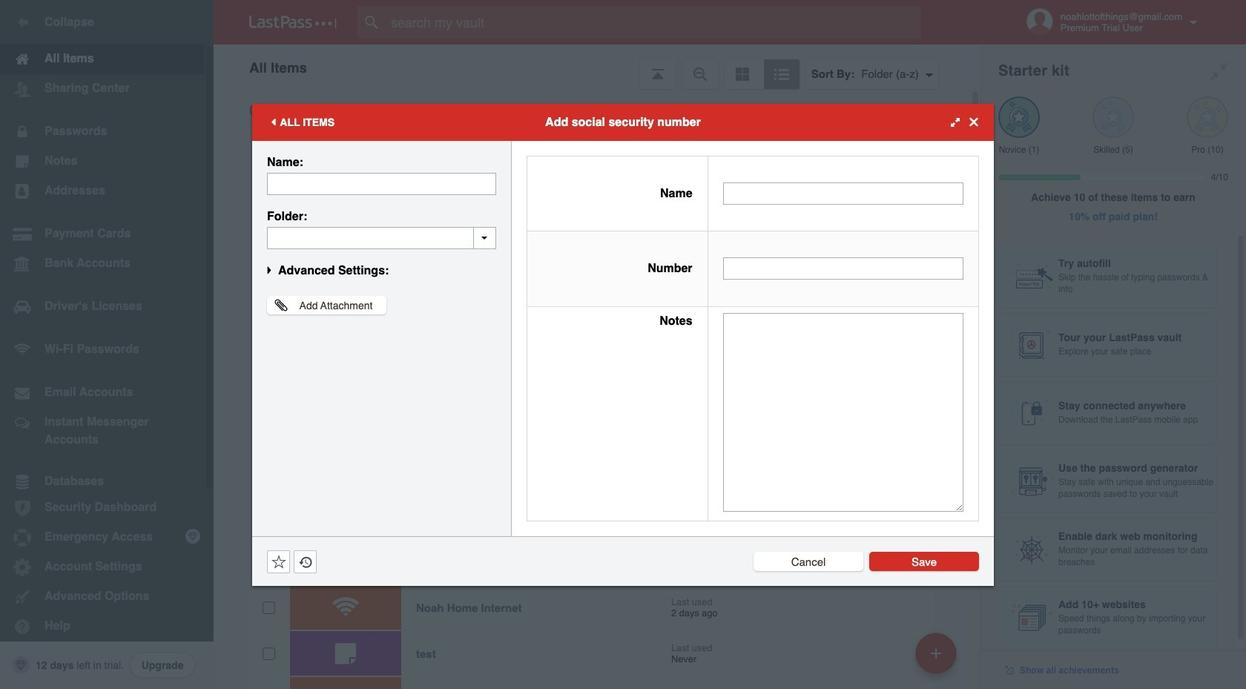 Task type: describe. For each thing, give the bounding box(es) containing it.
search my vault text field
[[358, 6, 951, 39]]

Search search field
[[358, 6, 951, 39]]

main navigation navigation
[[0, 0, 214, 689]]

vault options navigation
[[214, 45, 981, 89]]

new item navigation
[[911, 629, 966, 689]]



Task type: locate. For each thing, give the bounding box(es) containing it.
new item image
[[931, 648, 942, 659]]

None text field
[[267, 173, 496, 195], [267, 227, 496, 249], [723, 258, 964, 280], [267, 173, 496, 195], [267, 227, 496, 249], [723, 258, 964, 280]]

lastpass image
[[249, 16, 337, 29]]

dialog
[[252, 104, 994, 586]]

None text field
[[723, 182, 964, 205], [723, 313, 964, 512], [723, 182, 964, 205], [723, 313, 964, 512]]



